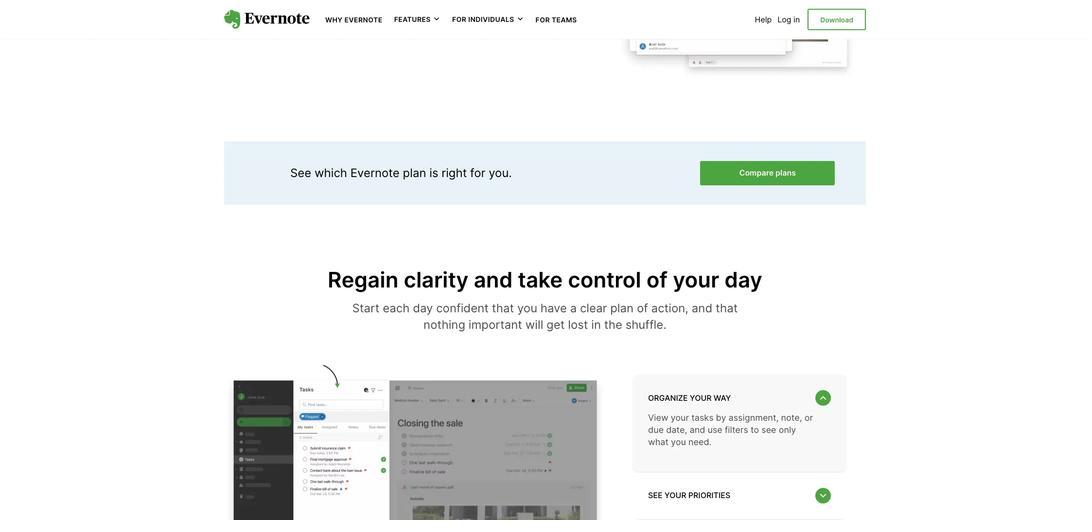 Task type: locate. For each thing, give the bounding box(es) containing it.
for left individuals
[[452, 15, 467, 23]]

compare plans
[[740, 168, 796, 178]]

you.
[[489, 166, 512, 180]]

evernote right which
[[351, 166, 400, 180]]

evernote logo image
[[224, 10, 310, 29]]

compare plans link
[[701, 161, 835, 185]]

evernote right why on the left top of page
[[345, 16, 383, 24]]

0 vertical spatial you
[[518, 301, 538, 315]]

1 horizontal spatial that
[[716, 301, 738, 315]]

and inside view your tasks by assignment, note, or due date, and use filters to see only what you need.
[[690, 425, 706, 435]]

view your tasks by assignment, note, or due date, and use filters to see only what you need.
[[648, 413, 813, 447]]

plan
[[403, 166, 426, 180], [611, 301, 634, 315]]

0 vertical spatial and
[[474, 266, 513, 293]]

a
[[570, 301, 577, 315]]

is
[[430, 166, 439, 180]]

1 vertical spatial and
[[692, 301, 713, 315]]

and right action,
[[692, 301, 713, 315]]

teams
[[552, 16, 577, 24]]

take
[[518, 266, 563, 293]]

your for way
[[690, 393, 712, 403]]

of up the shuffle.
[[637, 301, 648, 315]]

priorities
[[689, 491, 731, 500]]

download link
[[808, 9, 866, 30]]

0 horizontal spatial that
[[492, 301, 514, 315]]

your inside view your tasks by assignment, note, or due date, and use filters to see only what you need.
[[671, 413, 689, 423]]

and up need.
[[690, 425, 706, 435]]

for
[[452, 15, 467, 23], [536, 16, 550, 24]]

you inside start each day confident that you have a clear plan of action, and that nothing important will get lost in the shuffle.
[[518, 301, 538, 315]]

you down date,
[[671, 437, 686, 447]]

need.
[[689, 437, 712, 447]]

that
[[492, 301, 514, 315], [716, 301, 738, 315]]

2 vertical spatial and
[[690, 425, 706, 435]]

1 vertical spatial see
[[648, 491, 663, 500]]

0 horizontal spatial you
[[518, 301, 538, 315]]

plan up the
[[611, 301, 634, 315]]

see your priorities
[[648, 491, 731, 500]]

see
[[290, 166, 311, 180], [648, 491, 663, 500]]

plan inside start each day confident that you have a clear plan of action, and that nothing important will get lost in the shuffle.
[[611, 301, 634, 315]]

organize
[[648, 393, 688, 403]]

1 horizontal spatial for
[[536, 16, 550, 24]]

features button
[[394, 15, 441, 24]]

1 horizontal spatial see
[[648, 491, 663, 500]]

why
[[325, 16, 343, 24]]

evernote
[[345, 16, 383, 24], [351, 166, 400, 180]]

for for for individuals
[[452, 15, 467, 23]]

0 vertical spatial see
[[290, 166, 311, 180]]

you
[[518, 301, 538, 315], [671, 437, 686, 447]]

0 vertical spatial day
[[725, 266, 763, 293]]

your left priorities
[[665, 491, 687, 500]]

1 horizontal spatial in
[[794, 15, 800, 24]]

1 vertical spatial in
[[592, 318, 601, 332]]

get
[[547, 318, 565, 332]]

your up date,
[[671, 413, 689, 423]]

1 horizontal spatial plan
[[611, 301, 634, 315]]

important
[[469, 318, 522, 332]]

log in link
[[778, 15, 800, 24]]

1 vertical spatial you
[[671, 437, 686, 447]]

for left teams
[[536, 16, 550, 24]]

right
[[442, 166, 467, 180]]

your up action,
[[673, 266, 720, 293]]

day
[[725, 266, 763, 293], [413, 301, 433, 315]]

by
[[716, 413, 726, 423]]

1 vertical spatial day
[[413, 301, 433, 315]]

2 that from the left
[[716, 301, 738, 315]]

0 vertical spatial of
[[647, 266, 668, 293]]

and up confident
[[474, 266, 513, 293]]

your
[[673, 266, 720, 293], [690, 393, 712, 403], [671, 413, 689, 423], [665, 491, 687, 500]]

help
[[755, 15, 772, 24]]

to
[[751, 425, 759, 435]]

0 horizontal spatial plan
[[403, 166, 426, 180]]

1 vertical spatial plan
[[611, 301, 634, 315]]

log in
[[778, 15, 800, 24]]

and
[[474, 266, 513, 293], [692, 301, 713, 315], [690, 425, 706, 435]]

of up action,
[[647, 266, 668, 293]]

in right log
[[794, 15, 800, 24]]

and inside start each day confident that you have a clear plan of action, and that nothing important will get lost in the shuffle.
[[692, 301, 713, 315]]

 image
[[224, 360, 613, 520]]

you up will
[[518, 301, 538, 315]]

0 horizontal spatial see
[[290, 166, 311, 180]]

in
[[794, 15, 800, 24], [592, 318, 601, 332]]

have
[[541, 301, 567, 315]]

in down clear
[[592, 318, 601, 332]]

0 horizontal spatial for
[[452, 15, 467, 23]]

regain clarity and take control of your day
[[328, 266, 763, 293]]

your up tasks
[[690, 393, 712, 403]]

plan left is
[[403, 166, 426, 180]]

0 horizontal spatial in
[[592, 318, 601, 332]]

what
[[648, 437, 669, 447]]

of
[[647, 266, 668, 293], [637, 301, 648, 315]]

see for see your priorities
[[648, 491, 663, 500]]

for inside for individuals button
[[452, 15, 467, 23]]

control
[[568, 266, 642, 293]]

clear
[[580, 301, 607, 315]]

in inside start each day confident that you have a clear plan of action, and that nothing important will get lost in the shuffle.
[[592, 318, 601, 332]]

0 horizontal spatial day
[[413, 301, 433, 315]]

1 horizontal spatial you
[[671, 437, 686, 447]]

help link
[[755, 15, 772, 24]]

for inside for teams link
[[536, 16, 550, 24]]

compare
[[740, 168, 774, 178]]

1 vertical spatial of
[[637, 301, 648, 315]]



Task type: describe. For each thing, give the bounding box(es) containing it.
shuffle.
[[626, 318, 667, 332]]

1 horizontal spatial day
[[725, 266, 763, 293]]

for for for teams
[[536, 16, 550, 24]]

due
[[648, 425, 664, 435]]

task delegation feature showcase evernote image
[[613, 0, 866, 79]]

0 vertical spatial in
[[794, 15, 800, 24]]

your for priorities
[[665, 491, 687, 500]]

view
[[648, 413, 669, 423]]

for teams
[[536, 16, 577, 24]]

start each day confident that you have a clear plan of action, and that nothing important will get lost in the shuffle.
[[352, 301, 738, 332]]

1 vertical spatial evernote
[[351, 166, 400, 180]]

only
[[779, 425, 796, 435]]

start
[[352, 301, 380, 315]]

see which evernote plan is right for you.
[[290, 166, 512, 180]]

nothing
[[424, 318, 466, 332]]

assignment,
[[729, 413, 779, 423]]

for teams link
[[536, 15, 577, 24]]

download
[[821, 15, 854, 24]]

for individuals
[[452, 15, 514, 23]]

for
[[470, 166, 486, 180]]

day inside start each day confident that you have a clear plan of action, and that nothing important will get lost in the shuffle.
[[413, 301, 433, 315]]

filters
[[725, 425, 749, 435]]

the
[[605, 318, 623, 332]]

each
[[383, 301, 410, 315]]

way
[[714, 393, 731, 403]]

for individuals button
[[452, 15, 524, 24]]

of inside start each day confident that you have a clear plan of action, and that nothing important will get lost in the shuffle.
[[637, 301, 648, 315]]

why evernote
[[325, 16, 383, 24]]

individuals
[[469, 15, 514, 23]]

your for tasks
[[671, 413, 689, 423]]

you inside view your tasks by assignment, note, or due date, and use filters to see only what you need.
[[671, 437, 686, 447]]

0 vertical spatial plan
[[403, 166, 426, 180]]

tasks
[[692, 413, 714, 423]]

see
[[762, 425, 777, 435]]

use
[[708, 425, 723, 435]]

regain
[[328, 266, 399, 293]]

0 vertical spatial evernote
[[345, 16, 383, 24]]

1 that from the left
[[492, 301, 514, 315]]

see for see which evernote plan is right for you.
[[290, 166, 311, 180]]

why evernote link
[[325, 15, 383, 24]]

note,
[[782, 413, 803, 423]]

will
[[526, 318, 544, 332]]

organize your way
[[648, 393, 731, 403]]

plans
[[776, 168, 796, 178]]

lost
[[568, 318, 588, 332]]

date,
[[667, 425, 688, 435]]

clarity
[[404, 266, 469, 293]]

log
[[778, 15, 792, 24]]

action,
[[652, 301, 689, 315]]

features
[[394, 15, 431, 23]]

or
[[805, 413, 813, 423]]

which
[[315, 166, 347, 180]]

confident
[[436, 301, 489, 315]]



Task type: vqa. For each thing, say whether or not it's contained in the screenshot.
Save 40% now on Evernote Personal! Ends Nov 24th. 40%
no



